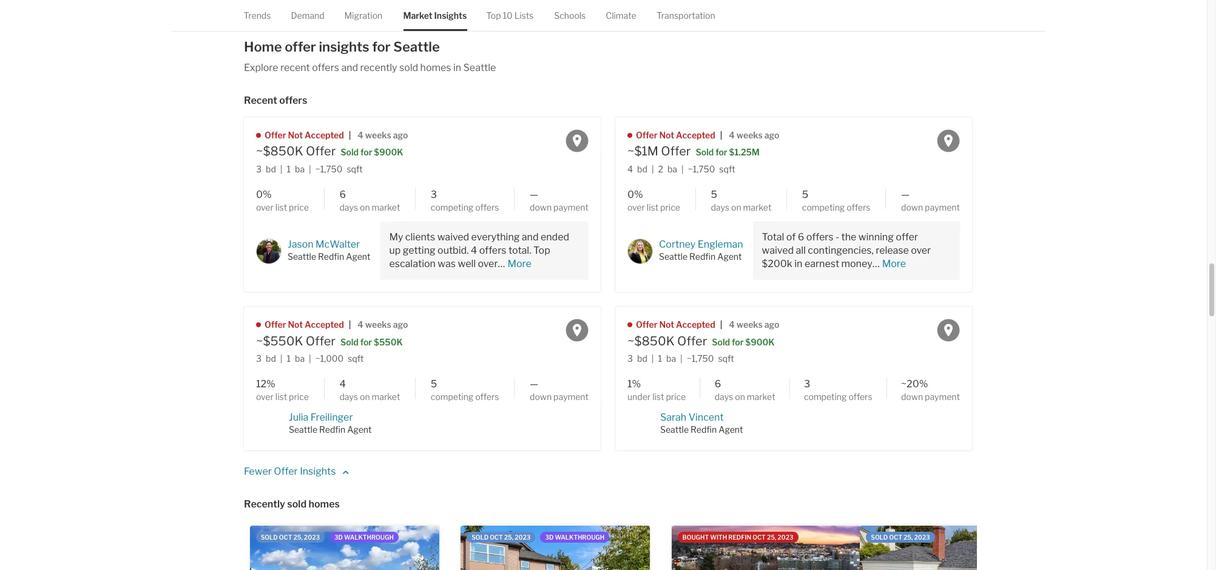 Task type: vqa. For each thing, say whether or not it's contained in the screenshot.


Task type: describe. For each thing, give the bounding box(es) containing it.
offers right recent
[[280, 95, 307, 106]]

seattle down market insights link
[[394, 39, 440, 55]]

mcwalter
[[316, 239, 360, 250]]

on up mcwalter on the top left
[[360, 202, 370, 213]]

seattle for jason mcwalter
[[288, 252, 316, 262]]

redfin for freilinger
[[319, 424, 346, 434]]

0 vertical spatial insights
[[435, 10, 467, 21]]

3d walkthrough for photo of 4024 ne 57th st, seattle, wa 98105
[[546, 534, 605, 541]]

list up jason mcwalter icon
[[276, 202, 287, 213]]

sarah vincent button
[[661, 411, 724, 423]]

0 horizontal spatial homes
[[309, 498, 340, 510]]

0 vertical spatial offer
[[285, 39, 316, 55]]

recently
[[244, 498, 285, 510]]

list right under
[[653, 392, 665, 402]]

4 inside the my clients waived everything and ended up getting outbid. 4 offers total. top escalation was well over
[[471, 245, 477, 256]]

$1.25m
[[730, 147, 760, 157]]

all
[[796, 245, 806, 256]]

price up jason
[[289, 202, 309, 213]]

3d for photo of 311 14th ave e unit b, seattle, wa 98112
[[335, 534, 343, 541]]

5 for $1m
[[803, 189, 809, 200]]

up
[[390, 245, 401, 256]]

jason
[[288, 239, 314, 250]]

$200k
[[762, 258, 793, 270]]

~ $850k offer sold for $900k for 1%
[[628, 334, 775, 348]]

explore recent offers and recently sold homes in seattle
[[244, 62, 496, 73]]

total.
[[509, 245, 532, 256]]

recent
[[281, 62, 310, 73]]

sold for photo of 4024 ne 57th st, seattle, wa 98105
[[472, 534, 489, 541]]

$1m
[[635, 144, 659, 159]]

the
[[842, 232, 857, 243]]

fewer
[[244, 466, 272, 477]]

12%
[[256, 378, 276, 390]]

oct for photo of 4024 ne 57th st, seattle, wa 98105
[[490, 534, 503, 541]]

freilinger
[[311, 411, 353, 423]]

0 horizontal spatial in
[[454, 62, 462, 73]]

~20%
[[902, 378, 929, 390]]

0 horizontal spatial sold
[[287, 498, 307, 510]]

bought with redfin oct 25, 2023
[[683, 534, 794, 541]]

0% for $1m
[[628, 189, 644, 200]]

getting
[[403, 245, 436, 256]]

home offer insights for seattle
[[244, 39, 440, 55]]

0 vertical spatial and
[[342, 62, 358, 73]]

1,000
[[320, 353, 344, 364]]

sarah vincent seattle redfin agent
[[661, 411, 744, 434]]

seattle down top 10 lists link
[[464, 62, 496, 73]]

redfin
[[729, 534, 752, 541]]

… for $1m
[[873, 258, 880, 270]]

recent
[[244, 95, 278, 106]]

climate link
[[607, 0, 637, 31]]

schools link
[[555, 0, 586, 31]]

home
[[244, 39, 282, 55]]

demand
[[291, 10, 325, 21]]

recently sold homes
[[244, 498, 340, 510]]

insights
[[319, 39, 370, 55]]

of
[[787, 232, 796, 243]]

well
[[458, 258, 476, 270]]

0% for $850k
[[256, 189, 272, 200]]

$900k for 0%
[[374, 147, 404, 157]]

julia freilinger seattle redfin agent
[[289, 411, 372, 434]]

1%
[[628, 378, 641, 390]]

sold oct 25, 2023 link
[[859, 521, 1097, 570]]

sold inside "~ $1m offer sold for $1.25m"
[[696, 147, 714, 157]]

julia freilinger button
[[289, 411, 353, 423]]

— for $850k
[[530, 189, 539, 200]]

under list price
[[628, 392, 686, 402]]

more link for $1m
[[883, 258, 907, 271]]

days up mcwalter on the top left
[[340, 202, 358, 213]]

total of 6 offers - the winning offer waived all contingencies, release over $200k in earnest money
[[762, 232, 932, 270]]

list down 3 bd | 1 ba | ~ 1,000 sqft
[[276, 392, 287, 402]]

was
[[438, 258, 456, 270]]

price up the cortney
[[661, 202, 681, 213]]

winning
[[859, 232, 894, 243]]

seattle for cortney engleman
[[659, 252, 688, 262]]

3 bd | 1 ba | ~ 1,000 sqft
[[256, 353, 364, 364]]

days on market up vincent
[[715, 392, 776, 402]]

3 for 0%
[[256, 164, 262, 174]]

jason mcwalter seattle redfin agent
[[288, 239, 371, 262]]

2023 for photo of 311 14th ave e unit b, seattle, wa 98112
[[304, 534, 320, 541]]

demand link
[[291, 0, 325, 31]]

— for $550k
[[530, 378, 539, 390]]

top 10 lists
[[487, 10, 534, 21]]

0 vertical spatial homes
[[421, 62, 452, 73]]

0 horizontal spatial top
[[487, 10, 502, 21]]

25, for photo of 6014 vassar ave ne, seattle, wa 98115
[[904, 534, 914, 541]]

trends
[[244, 10, 271, 21]]

julia
[[289, 411, 309, 423]]

on up sarah vincent seattle redfin agent
[[736, 392, 746, 402]]

-
[[836, 232, 840, 243]]

jason mcwalter button
[[288, 239, 360, 250]]

~ $850k offer sold for $900k for 0%
[[256, 144, 404, 159]]

list down 2
[[647, 202, 659, 213]]

days up freilinger
[[340, 392, 358, 402]]

release
[[876, 245, 910, 256]]

25, for photo of 4024 ne 57th st, seattle, wa 98105
[[505, 534, 514, 541]]

sold for photo of 311 14th ave e unit b, seattle, wa 98112
[[261, 534, 278, 541]]

schools
[[555, 10, 586, 21]]

agent for freilinger
[[347, 424, 372, 434]]

ended
[[541, 232, 570, 243]]

3 for 12%
[[256, 353, 262, 364]]

agent for vincent
[[719, 424, 744, 434]]

over for $850k
[[256, 202, 274, 213]]

migration link
[[345, 0, 383, 31]]

3 25, from the left
[[768, 534, 777, 541]]

10
[[503, 10, 513, 21]]

sold inside ~ $550k offer sold for $550k
[[341, 337, 359, 347]]

5 for $550k
[[431, 378, 437, 390]]

~ $550k offer sold for $550k
[[256, 334, 403, 348]]

lists
[[515, 10, 534, 21]]

migration
[[345, 10, 383, 21]]

top inside the my clients waived everything and ended up getting outbid. 4 offers total. top escalation was well over
[[534, 245, 551, 256]]

1 for 1%
[[659, 353, 663, 364]]

walkthrough for photo of 311 14th ave e unit b, seattle, wa 98112
[[344, 534, 394, 541]]



Task type: locate. For each thing, give the bounding box(es) containing it.
1 vertical spatial 3 bd | 1 ba | ~ 1,750 sqft
[[628, 353, 735, 364]]

bd
[[266, 164, 276, 174], [638, 164, 648, 174], [266, 353, 276, 364], [638, 353, 648, 364]]

ba
[[295, 164, 305, 174], [668, 164, 678, 174], [295, 353, 305, 364], [667, 353, 677, 364]]

1 sold from the left
[[261, 534, 278, 541]]

6 up mcwalter on the top left
[[340, 189, 346, 200]]

$850k for 1%
[[635, 334, 675, 348]]

0 horizontal spatial over
[[478, 258, 498, 270]]

0 horizontal spatial $550k
[[263, 334, 303, 348]]

agent down engleman
[[718, 252, 742, 262]]

agent inside jason mcwalter seattle redfin agent
[[346, 252, 371, 262]]

waived inside total of 6 offers - the winning offer waived all contingencies, release over $200k in earnest money
[[762, 245, 794, 256]]

0 horizontal spatial $850k
[[263, 144, 303, 159]]

2 horizontal spatial sold oct 25, 2023
[[872, 534, 931, 541]]

redfin down freilinger
[[319, 424, 346, 434]]

~ $1m offer sold for $1.25m
[[628, 144, 760, 159]]

$550k inside ~ $550k offer sold for $550k
[[374, 337, 403, 347]]

1 horizontal spatial more
[[883, 258, 907, 270]]

redfin down cortney engleman button at right
[[690, 252, 716, 262]]

1,750
[[320, 164, 343, 174], [693, 164, 716, 174], [692, 353, 714, 364]]

offer not accepted |
[[265, 130, 351, 140], [636, 130, 723, 140], [265, 320, 351, 330], [636, 320, 723, 330]]

sold right recently
[[287, 498, 307, 510]]

list
[[276, 202, 287, 213], [647, 202, 659, 213], [276, 392, 287, 402], [653, 392, 665, 402]]

fewer offer insights
[[244, 466, 338, 477]]

1 0% from the left
[[256, 189, 272, 200]]

2023
[[304, 534, 320, 541], [515, 534, 531, 541], [778, 534, 794, 541], [915, 534, 931, 541]]

days up engleman
[[711, 202, 730, 213]]

1 horizontal spatial homes
[[421, 62, 452, 73]]

days on market up freilinger
[[340, 392, 400, 402]]

cortney engleman button
[[659, 239, 744, 250]]

4 2023 from the left
[[915, 534, 931, 541]]

redfin for engleman
[[690, 252, 716, 262]]

days on market up my
[[340, 202, 400, 213]]

in inside total of 6 offers - the winning offer waived all contingencies, release over $200k in earnest money
[[795, 258, 803, 270]]

1 horizontal spatial $550k
[[374, 337, 403, 347]]

1 vertical spatial homes
[[309, 498, 340, 510]]

2 0% from the left
[[628, 189, 644, 200]]

price up sarah
[[666, 392, 686, 402]]

more link down release
[[883, 258, 907, 271]]

0 horizontal spatial more
[[508, 258, 532, 270]]

top 10 lists link
[[487, 0, 534, 31]]

walkthrough for photo of 4024 ne 57th st, seattle, wa 98105
[[555, 534, 605, 541]]

over
[[912, 245, 932, 256], [478, 258, 498, 270]]

days on market
[[340, 202, 400, 213], [711, 202, 772, 213], [340, 392, 400, 402], [715, 392, 776, 402]]

1 horizontal spatial ~ $850k offer sold for $900k
[[628, 334, 775, 348]]

3d walkthrough
[[335, 534, 394, 541], [546, 534, 605, 541]]

over for $1m
[[628, 202, 645, 213]]

1 horizontal spatial offer
[[896, 232, 919, 243]]

offer up recent
[[285, 39, 316, 55]]

3 sold from the left
[[872, 534, 889, 541]]

6 for 0%
[[340, 189, 346, 200]]

oct for photo of 311 14th ave e unit b, seattle, wa 98112
[[279, 534, 292, 541]]

2 walkthrough from the left
[[555, 534, 605, 541]]

competing offers
[[431, 202, 499, 213], [803, 202, 871, 213], [431, 392, 499, 402], [805, 392, 873, 402]]

insights left '10'
[[435, 10, 467, 21]]

in down market insights link
[[454, 62, 462, 73]]

top down ended
[[534, 245, 551, 256]]

1 vertical spatial over
[[478, 258, 498, 270]]

0 vertical spatial $850k
[[263, 144, 303, 159]]

cortney
[[659, 239, 696, 250]]

more for $850k
[[508, 258, 532, 270]]

seattle down sarah
[[661, 424, 689, 434]]

1 horizontal spatial 3d
[[546, 534, 554, 541]]

clients
[[406, 232, 436, 243]]

redfin inside the julia freilinger seattle redfin agent
[[319, 424, 346, 434]]

2023 for photo of 6014 vassar ave ne, seattle, wa 98115
[[915, 534, 931, 541]]

1,750 for mcwalter
[[320, 164, 343, 174]]

redfin down mcwalter on the top left
[[318, 252, 344, 262]]

oct for photo of 6014 vassar ave ne, seattle, wa 98115
[[890, 534, 903, 541]]

more link
[[508, 258, 532, 271], [883, 258, 907, 271]]

over inside total of 6 offers - the winning offer waived all contingencies, release over $200k in earnest money
[[912, 245, 932, 256]]

1 vertical spatial sold
[[287, 498, 307, 510]]

offers left -
[[807, 232, 834, 243]]

homes down fewer offer insights on the bottom of the page
[[309, 498, 340, 510]]

0 horizontal spatial …
[[498, 258, 506, 270]]

1 horizontal spatial insights
[[435, 10, 467, 21]]

0 horizontal spatial 6
[[340, 189, 346, 200]]

1 vertical spatial and
[[522, 232, 539, 243]]

everything
[[472, 232, 520, 243]]

1 3d walkthrough from the left
[[335, 534, 394, 541]]

25, for photo of 311 14th ave e unit b, seattle, wa 98112
[[294, 534, 303, 541]]

insights
[[435, 10, 467, 21], [300, 466, 336, 477]]

3 2023 from the left
[[778, 534, 794, 541]]

top left '10'
[[487, 10, 502, 21]]

redfin for vincent
[[691, 424, 717, 434]]

2 3d walkthrough from the left
[[546, 534, 605, 541]]

offers down everything
[[480, 245, 507, 256]]

1 vertical spatial top
[[534, 245, 551, 256]]

1 25, from the left
[[294, 534, 303, 541]]

market insights
[[404, 10, 467, 21]]

money
[[842, 258, 873, 270]]

2023 for photo of 4024 ne 57th st, seattle, wa 98105
[[515, 534, 531, 541]]

payment
[[554, 202, 589, 213], [926, 202, 961, 213], [554, 392, 589, 402], [926, 392, 961, 402]]

0 vertical spatial ~ $850k offer sold for $900k
[[256, 144, 404, 159]]

competing
[[431, 202, 474, 213], [803, 202, 845, 213], [431, 392, 474, 402], [805, 392, 847, 402]]

offer inside total of 6 offers - the winning offer waived all contingencies, release over $200k in earnest money
[[896, 232, 919, 243]]

6 up vincent
[[715, 378, 722, 390]]

4
[[358, 130, 364, 140], [729, 130, 735, 140], [628, 164, 633, 174], [471, 245, 477, 256], [358, 320, 364, 330], [729, 320, 735, 330], [340, 378, 346, 390]]

contingencies,
[[808, 245, 874, 256]]

sold
[[400, 62, 419, 73], [287, 498, 307, 510]]

over for $550k
[[256, 392, 274, 402]]

accepted
[[305, 130, 344, 140], [676, 130, 716, 140], [305, 320, 344, 330], [676, 320, 716, 330]]

1 horizontal spatial more link
[[883, 258, 907, 271]]

offer up release
[[896, 232, 919, 243]]

0 horizontal spatial sold
[[261, 534, 278, 541]]

1 horizontal spatial …
[[873, 258, 880, 270]]

photo of 922 a nw 56th st, seattle, wa 98107 image
[[672, 526, 861, 570]]

market
[[404, 10, 433, 21], [372, 202, 400, 213], [744, 202, 772, 213], [372, 392, 400, 402], [747, 392, 776, 402]]

redfin inside jason mcwalter seattle redfin agent
[[318, 252, 344, 262]]

recently
[[360, 62, 397, 73]]

seattle down jason
[[288, 252, 316, 262]]

1 vertical spatial $900k
[[746, 337, 775, 347]]

my clients waived everything and ended up getting outbid. 4 offers total. top escalation was well over
[[390, 232, 570, 270]]

1 horizontal spatial top
[[534, 245, 551, 256]]

0 vertical spatial in
[[454, 62, 462, 73]]

4 oct from the left
[[890, 534, 903, 541]]

market insights link
[[404, 0, 467, 31]]

redfin
[[318, 252, 344, 262], [690, 252, 716, 262], [319, 424, 346, 434], [691, 424, 717, 434]]

sold right the recently
[[400, 62, 419, 73]]

2 oct from the left
[[490, 534, 503, 541]]

waived up the $200k
[[762, 245, 794, 256]]

and up total.
[[522, 232, 539, 243]]

bought
[[683, 534, 709, 541]]

1 sold oct 25, 2023 from the left
[[261, 534, 320, 541]]

over list price down 12%
[[256, 392, 309, 402]]

0 vertical spatial top
[[487, 10, 502, 21]]

—
[[530, 189, 539, 200], [902, 189, 910, 200], [530, 378, 539, 390]]

3
[[256, 164, 262, 174], [431, 189, 437, 200], [256, 353, 262, 364], [628, 353, 633, 364], [805, 378, 811, 390]]

more down total.
[[508, 258, 532, 270]]

agent down vincent
[[719, 424, 744, 434]]

1 horizontal spatial sold
[[472, 534, 489, 541]]

1 horizontal spatial walkthrough
[[555, 534, 605, 541]]

days up vincent
[[715, 392, 734, 402]]

redfin down vincent
[[691, 424, 717, 434]]

6 inside total of 6 offers - the winning offer waived all contingencies, release over $200k in earnest money
[[798, 232, 805, 243]]

4 25, from the left
[[904, 534, 914, 541]]

over up cortney engleman "icon"
[[628, 202, 645, 213]]

seattle down the cortney
[[659, 252, 688, 262]]

price up julia
[[289, 392, 309, 402]]

on up the julia freilinger seattle redfin agent
[[360, 392, 370, 402]]

with
[[711, 534, 728, 541]]

offers inside total of 6 offers - the winning offer waived all contingencies, release over $200k in earnest money
[[807, 232, 834, 243]]

for inside ~ $550k offer sold for $550k
[[361, 337, 372, 347]]

outbid.
[[438, 245, 469, 256]]

… down release
[[873, 258, 880, 270]]

0% up jason mcwalter icon
[[256, 189, 272, 200]]

agent inside sarah vincent seattle redfin agent
[[719, 424, 744, 434]]

my
[[390, 232, 403, 243]]

and down insights on the left top
[[342, 62, 358, 73]]

0%
[[256, 189, 272, 200], [628, 189, 644, 200]]

1 horizontal spatial $850k
[[635, 334, 675, 348]]

over down 12%
[[256, 392, 274, 402]]

1 vertical spatial ~ $850k offer sold for $900k
[[628, 334, 775, 348]]

days
[[340, 202, 358, 213], [711, 202, 730, 213], [340, 392, 358, 402], [715, 392, 734, 402]]

over right well
[[478, 258, 498, 270]]

transportation
[[657, 10, 716, 21]]

$850k up "1%"
[[635, 334, 675, 348]]

insights up recently sold homes
[[300, 466, 336, 477]]

0 vertical spatial waived
[[438, 232, 469, 243]]

6
[[340, 189, 346, 200], [798, 232, 805, 243], [715, 378, 722, 390]]

sold oct 25, 2023 for photo of 4024 ne 57th st, seattle, wa 98105
[[472, 534, 531, 541]]

agent inside the julia freilinger seattle redfin agent
[[347, 424, 372, 434]]

2 horizontal spatial sold
[[872, 534, 889, 541]]

0 vertical spatial 6
[[340, 189, 346, 200]]

1 horizontal spatial sold oct 25, 2023
[[472, 534, 531, 541]]

bought with redfin oct 25, 2023 link
[[670, 521, 863, 570]]

3 bd | 1 ba | ~ 1,750 sqft for 0%
[[256, 164, 363, 174]]

1 horizontal spatial in
[[795, 258, 803, 270]]

climate
[[607, 10, 637, 21]]

1 for 12%
[[287, 353, 291, 364]]

2 sold from the left
[[472, 534, 489, 541]]

more down release
[[883, 258, 907, 270]]

1 vertical spatial $850k
[[635, 334, 675, 348]]

0 horizontal spatial and
[[342, 62, 358, 73]]

0 horizontal spatial insights
[[300, 466, 336, 477]]

total
[[762, 232, 785, 243]]

0 horizontal spatial 3d walkthrough
[[335, 534, 394, 541]]

1 more link from the left
[[508, 258, 532, 271]]

1 for 0%
[[287, 164, 291, 174]]

over list price up jason
[[256, 202, 309, 213]]

3 sold oct 25, 2023 from the left
[[872, 534, 931, 541]]

sarah
[[661, 411, 687, 423]]

0 horizontal spatial 0%
[[256, 189, 272, 200]]

waived inside the my clients waived everything and ended up getting outbid. 4 offers total. top escalation was well over
[[438, 232, 469, 243]]

1 horizontal spatial over
[[912, 245, 932, 256]]

4 bd | 2 ba | ~ 1,750 sqft
[[628, 164, 736, 174]]

under
[[628, 392, 651, 402]]

over
[[256, 202, 274, 213], [628, 202, 645, 213], [256, 392, 274, 402]]

sold for photo of 6014 vassar ave ne, seattle, wa 98115
[[872, 534, 889, 541]]

1 vertical spatial offer
[[896, 232, 919, 243]]

3d for photo of 4024 ne 57th st, seattle, wa 98105
[[546, 534, 554, 541]]

1 horizontal spatial sold
[[400, 62, 419, 73]]

more
[[508, 258, 532, 270], [883, 258, 907, 270]]

offers down the home offer insights for seattle at top
[[312, 62, 339, 73]]

weeks
[[365, 130, 392, 140], [737, 130, 763, 140], [365, 320, 392, 330], [737, 320, 763, 330]]

seattle for sarah vincent
[[661, 424, 689, 434]]

offers
[[312, 62, 339, 73], [280, 95, 307, 106], [807, 232, 834, 243], [480, 245, 507, 256]]

0 horizontal spatial 3d
[[335, 534, 343, 541]]

1 oct from the left
[[279, 534, 292, 541]]

days on market up engleman
[[711, 202, 772, 213]]

waived up outbid.
[[438, 232, 469, 243]]

0 horizontal spatial 5
[[431, 378, 437, 390]]

seattle
[[394, 39, 440, 55], [464, 62, 496, 73], [288, 252, 316, 262], [659, 252, 688, 262], [289, 424, 318, 434], [661, 424, 689, 434]]

trends link
[[244, 0, 271, 31]]

2 3d from the left
[[546, 534, 554, 541]]

2
[[659, 164, 664, 174]]

$850k down recent offers
[[263, 144, 303, 159]]

2 more from the left
[[883, 258, 907, 270]]

1 vertical spatial 6
[[798, 232, 805, 243]]

seattle for julia freilinger
[[289, 424, 318, 434]]

0 vertical spatial 3 bd | 1 ba | ~ 1,750 sqft
[[256, 164, 363, 174]]

on up engleman
[[732, 202, 742, 213]]

over right release
[[912, 245, 932, 256]]

sold
[[261, 534, 278, 541], [472, 534, 489, 541], [872, 534, 889, 541]]

and inside the my clients waived everything and ended up getting outbid. 4 offers total. top escalation was well over
[[522, 232, 539, 243]]

sold oct 25, 2023
[[261, 534, 320, 541], [472, 534, 531, 541], [872, 534, 931, 541]]

2 25, from the left
[[505, 534, 514, 541]]

1 horizontal spatial 6
[[715, 378, 722, 390]]

offers inside the my clients waived everything and ended up getting outbid. 4 offers total. top escalation was well over
[[480, 245, 507, 256]]

2 vertical spatial 6
[[715, 378, 722, 390]]

redfin inside sarah vincent seattle redfin agent
[[691, 424, 717, 434]]

0 vertical spatial over
[[912, 245, 932, 256]]

3 for 1%
[[628, 353, 633, 364]]

over list price down 2
[[628, 202, 681, 213]]

escalation
[[390, 258, 436, 270]]

3 bd | 1 ba | ~ 1,750 sqft for 1%
[[628, 353, 735, 364]]

over up jason mcwalter icon
[[256, 202, 274, 213]]

recent offers
[[244, 95, 307, 106]]

0 vertical spatial $900k
[[374, 147, 404, 157]]

photo of 6014 vassar ave ne, seattle, wa 98115 image
[[861, 526, 1050, 570]]

seattle inside sarah vincent seattle redfin agent
[[661, 424, 689, 434]]

sold oct 25, 2023 for photo of 6014 vassar ave ne, seattle, wa 98115
[[872, 534, 931, 541]]

offer
[[285, 39, 316, 55], [896, 232, 919, 243]]

1 horizontal spatial 3d walkthrough
[[546, 534, 605, 541]]

redfin for mcwalter
[[318, 252, 344, 262]]

2 sold oct 25, 2023 from the left
[[472, 534, 531, 541]]

…
[[498, 258, 506, 270], [873, 258, 880, 270]]

0 vertical spatial sold
[[400, 62, 419, 73]]

seattle inside jason mcwalter seattle redfin agent
[[288, 252, 316, 262]]

$850k for 0%
[[263, 144, 303, 159]]

— for $1m
[[902, 189, 910, 200]]

0 horizontal spatial sold oct 25, 2023
[[261, 534, 320, 541]]

3 oct from the left
[[753, 534, 766, 541]]

redfin inside cortney engleman seattle redfin agent
[[690, 252, 716, 262]]

0 horizontal spatial more link
[[508, 258, 532, 271]]

1 … from the left
[[498, 258, 506, 270]]

1 vertical spatial in
[[795, 258, 803, 270]]

1 horizontal spatial 0%
[[628, 189, 644, 200]]

… for $850k
[[498, 258, 506, 270]]

0 horizontal spatial waived
[[438, 232, 469, 243]]

more for $1m
[[883, 258, 907, 270]]

1 vertical spatial insights
[[300, 466, 336, 477]]

agent down freilinger
[[347, 424, 372, 434]]

1 horizontal spatial 5
[[711, 189, 718, 200]]

3d
[[335, 534, 343, 541], [546, 534, 554, 541]]

1 horizontal spatial and
[[522, 232, 539, 243]]

3d walkthrough for photo of 311 14th ave e unit b, seattle, wa 98112
[[335, 534, 394, 541]]

for
[[372, 39, 391, 55], [361, 147, 373, 157], [716, 147, 728, 157], [361, 337, 372, 347], [732, 337, 744, 347]]

oct
[[279, 534, 292, 541], [490, 534, 503, 541], [753, 534, 766, 541], [890, 534, 903, 541]]

0 horizontal spatial ~ $850k offer sold for $900k
[[256, 144, 404, 159]]

more link down total.
[[508, 258, 532, 271]]

1 horizontal spatial $900k
[[746, 337, 775, 347]]

jason mcwalter image
[[256, 239, 282, 264]]

1 horizontal spatial waived
[[762, 245, 794, 256]]

agent for mcwalter
[[346, 252, 371, 262]]

2 horizontal spatial 5
[[803, 189, 809, 200]]

in down all
[[795, 258, 803, 270]]

over list price for $550k
[[256, 392, 309, 402]]

1 3d from the left
[[335, 534, 343, 541]]

$900k for 1%
[[746, 337, 775, 347]]

over inside the my clients waived everything and ended up getting outbid. 4 offers total. top escalation was well over
[[478, 258, 498, 270]]

earnest
[[805, 258, 840, 270]]

0 horizontal spatial walkthrough
[[344, 534, 394, 541]]

2 2023 from the left
[[515, 534, 531, 541]]

6 for 1%
[[715, 378, 722, 390]]

cortney engleman image
[[628, 239, 653, 264]]

1 horizontal spatial 3 bd | 1 ba | ~ 1,750 sqft
[[628, 353, 735, 364]]

6 right of
[[798, 232, 805, 243]]

2 more link from the left
[[883, 258, 907, 271]]

seattle inside cortney engleman seattle redfin agent
[[659, 252, 688, 262]]

2 horizontal spatial 6
[[798, 232, 805, 243]]

seattle inside the julia freilinger seattle redfin agent
[[289, 424, 318, 434]]

1 more from the left
[[508, 258, 532, 270]]

and
[[342, 62, 358, 73], [522, 232, 539, 243]]

sold oct 25, 2023 for photo of 311 14th ave e unit b, seattle, wa 98112
[[261, 534, 320, 541]]

engleman
[[698, 239, 744, 250]]

… down everything
[[498, 258, 506, 270]]

agent for engleman
[[718, 252, 742, 262]]

1 2023 from the left
[[304, 534, 320, 541]]

photo of 311 14th ave e unit b, seattle, wa 98112 image
[[250, 526, 439, 570]]

cortney engleman seattle redfin agent
[[659, 239, 744, 262]]

vincent
[[689, 411, 724, 423]]

0 horizontal spatial $900k
[[374, 147, 404, 157]]

0 horizontal spatial 3 bd | 1 ba | ~ 1,750 sqft
[[256, 164, 363, 174]]

0 horizontal spatial offer
[[285, 39, 316, 55]]

for inside "~ $1m offer sold for $1.25m"
[[716, 147, 728, 157]]

2 … from the left
[[873, 258, 880, 270]]

over list price for $1m
[[628, 202, 681, 213]]

photo of 4024 ne 57th st, seattle, wa 98105 image
[[461, 526, 650, 570]]

transportation link
[[657, 0, 716, 31]]

more link for $850k
[[508, 258, 532, 271]]

$850k
[[263, 144, 303, 159], [635, 334, 675, 348]]

1 vertical spatial waived
[[762, 245, 794, 256]]

explore
[[244, 62, 278, 73]]

homes down market insights link
[[421, 62, 452, 73]]

0% down '$1m' at the top right
[[628, 189, 644, 200]]

agent inside cortney engleman seattle redfin agent
[[718, 252, 742, 262]]

over list price for $850k
[[256, 202, 309, 213]]

agent down mcwalter on the top left
[[346, 252, 371, 262]]

1,750 for engleman
[[693, 164, 716, 174]]

~
[[256, 144, 263, 159], [628, 144, 635, 159], [316, 164, 320, 174], [688, 164, 693, 174], [256, 334, 263, 348], [628, 334, 635, 348], [316, 353, 320, 364], [687, 353, 692, 364]]

1 walkthrough from the left
[[344, 534, 394, 541]]

seattle down julia
[[289, 424, 318, 434]]

$550k
[[263, 334, 303, 348], [374, 337, 403, 347]]



